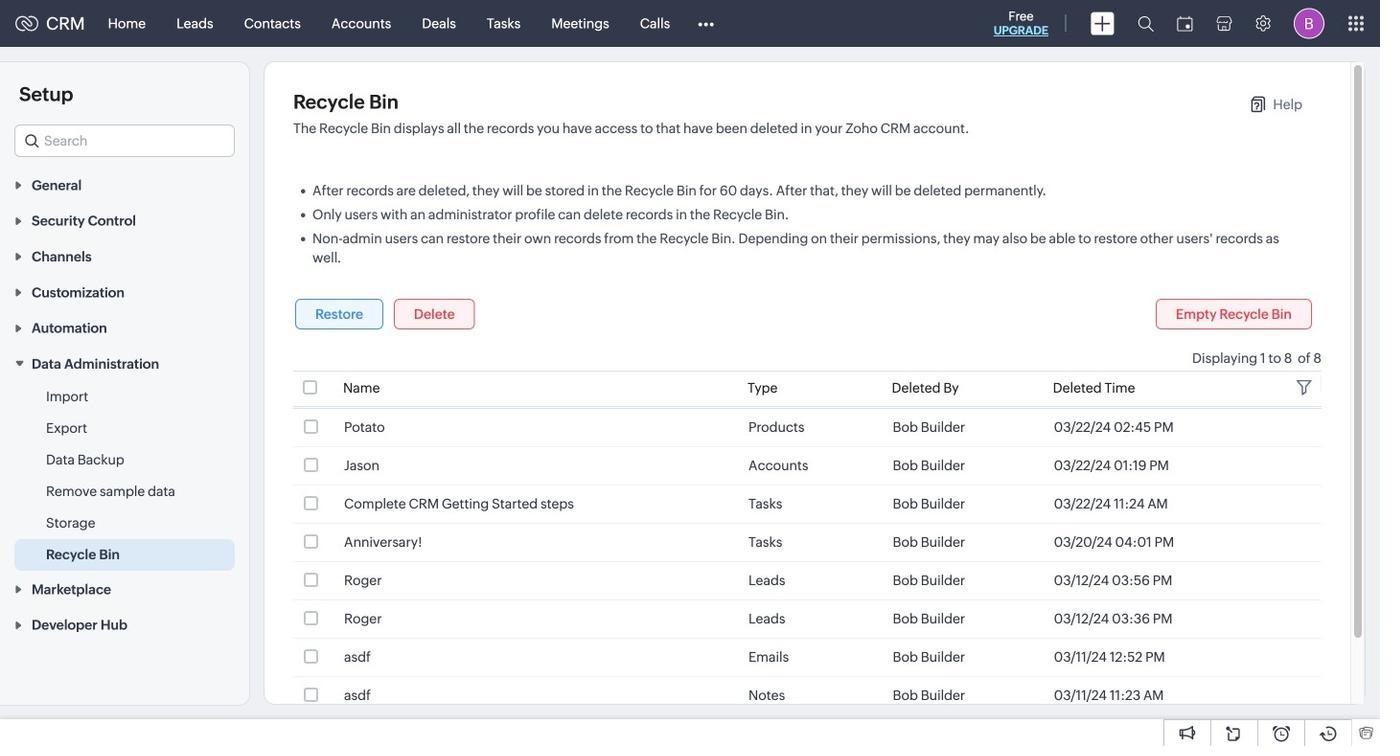 Task type: locate. For each thing, give the bounding box(es) containing it.
Other Modules field
[[686, 8, 727, 39]]

search image
[[1138, 15, 1154, 32]]

profile element
[[1283, 0, 1337, 47]]

region
[[0, 382, 249, 572]]

create menu image
[[1091, 12, 1115, 35]]

None field
[[14, 125, 235, 157]]

search element
[[1127, 0, 1166, 47]]

None button
[[295, 299, 384, 330], [394, 299, 475, 330], [1156, 299, 1313, 330], [295, 299, 384, 330], [394, 299, 475, 330], [1156, 299, 1313, 330]]



Task type: describe. For each thing, give the bounding box(es) containing it.
profile image
[[1294, 8, 1325, 39]]

logo image
[[15, 16, 38, 31]]

Search text field
[[15, 126, 234, 156]]

calendar image
[[1178, 16, 1194, 31]]

create menu element
[[1080, 0, 1127, 47]]



Task type: vqa. For each thing, say whether or not it's contained in the screenshot.
Search field
no



